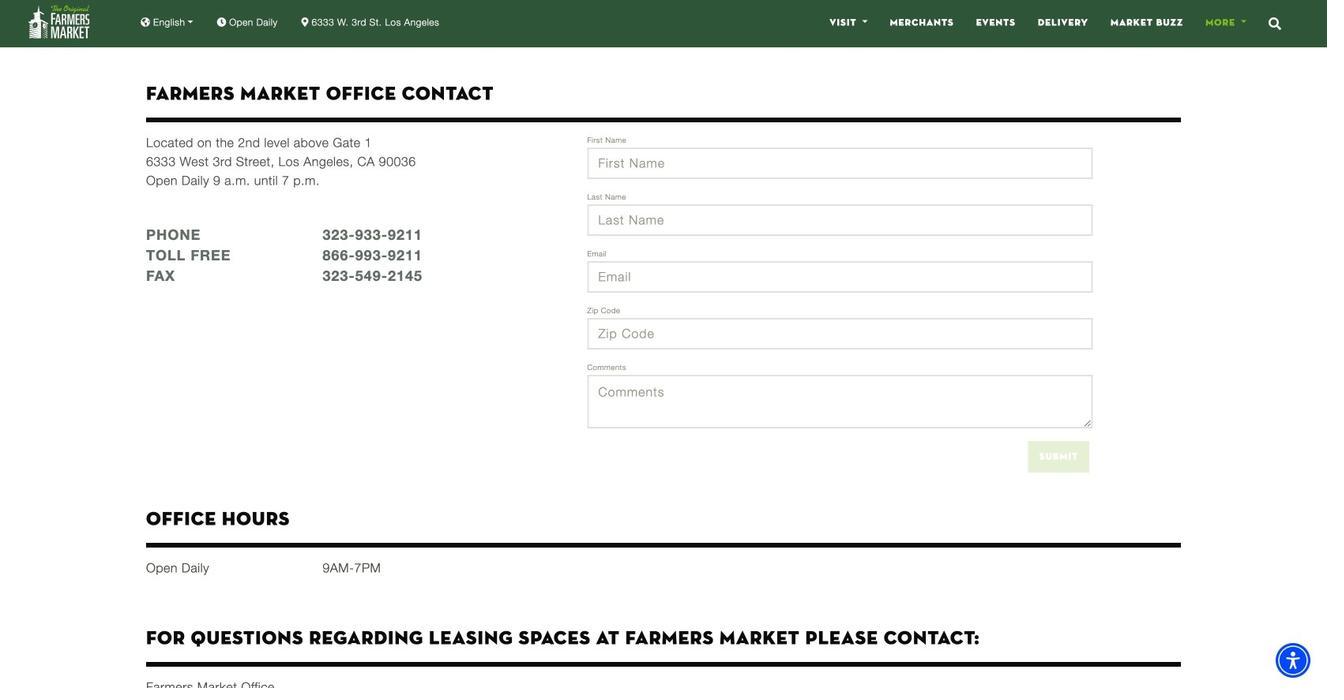 Task type: locate. For each thing, give the bounding box(es) containing it.
search image
[[1269, 17, 1281, 30]]

Email email field
[[587, 262, 1093, 293]]

fmla home header logo clocktower image
[[28, 5, 90, 38]]

heading
[[146, 47, 1181, 105]]

map marker alt image
[[301, 17, 308, 27]]

globe americas image
[[141, 17, 150, 27]]

Last Name text field
[[587, 205, 1093, 236]]



Task type: describe. For each thing, give the bounding box(es) containing it.
clock image
[[217, 17, 226, 27]]

Zip Code text field
[[587, 318, 1093, 350]]

Comments text field
[[587, 375, 1093, 429]]

First Name text field
[[587, 148, 1093, 179]]



